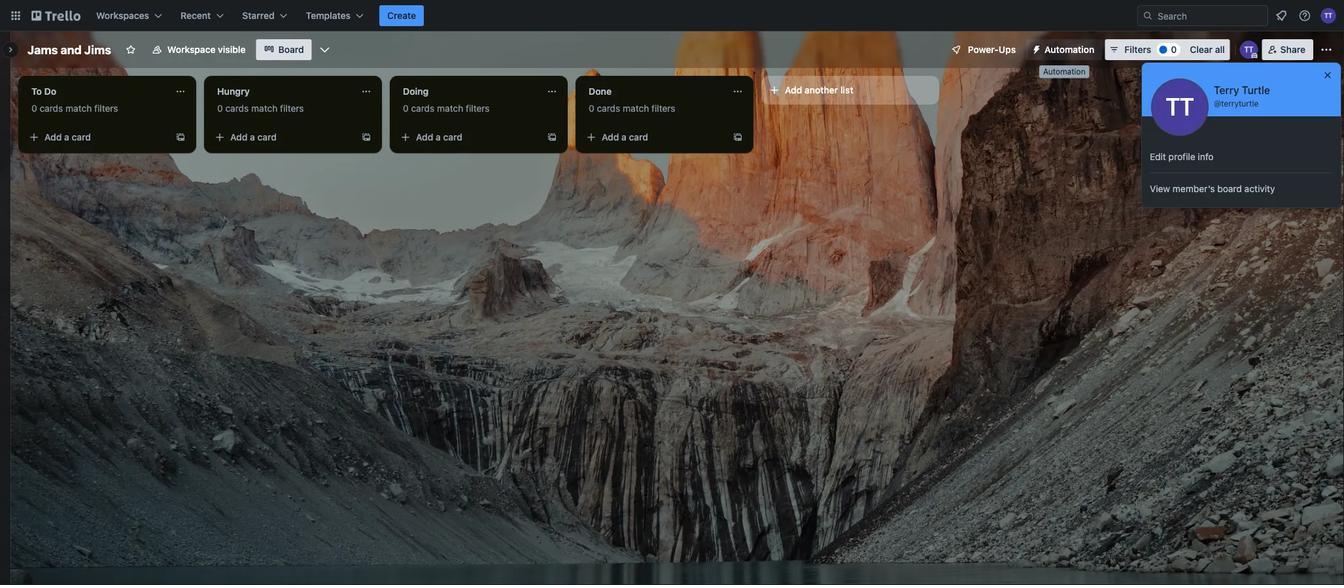 Task type: describe. For each thing, give the bounding box(es) containing it.
cards for done
[[597, 103, 620, 114]]

add a card button for fourth create from template… icon from the right
[[24, 127, 170, 148]]

do
[[44, 86, 56, 97]]

add a card for 2nd create from template… icon from left
[[230, 132, 277, 143]]

this member is an admin of this board. image
[[1252, 53, 1258, 59]]

templates button
[[298, 5, 372, 26]]

show menu image
[[1320, 43, 1333, 56]]

create
[[387, 10, 416, 21]]

3 create from template… image from the left
[[547, 132, 557, 143]]

star or unstar board image
[[126, 44, 136, 55]]

to
[[31, 86, 42, 97]]

cards for to do
[[40, 103, 63, 114]]

member's
[[1173, 183, 1215, 194]]

0 cards match filters for to do
[[31, 103, 118, 114]]

board link
[[256, 39, 312, 60]]

clear all button
[[1185, 39, 1230, 60]]

To Do text field
[[24, 81, 167, 102]]

jams
[[27, 43, 58, 57]]

automation tooltip
[[1039, 65, 1089, 78]]

hungry
[[217, 86, 250, 97]]

add a card for 1st create from template… icon from right
[[602, 132, 648, 143]]

workspaces button
[[88, 5, 170, 26]]

customize views image
[[318, 43, 331, 56]]

0 left the "clear"
[[1171, 44, 1177, 55]]

a for fourth create from template… icon from the right's add a card button
[[64, 132, 69, 143]]

edit profile info
[[1150, 151, 1214, 162]]

1 create from template… image from the left
[[175, 132, 186, 143]]

4 create from template… image from the left
[[733, 132, 743, 143]]

info
[[1198, 151, 1214, 162]]

add for 2nd create from template… icon from left
[[230, 132, 248, 143]]

filters for done
[[651, 103, 675, 114]]

0 for doing
[[403, 103, 409, 114]]

0 for hungry
[[217, 103, 223, 114]]

jams and jims
[[27, 43, 111, 57]]

card for second create from template… icon from the right
[[443, 132, 462, 143]]

cards for doing
[[411, 103, 434, 114]]

visible
[[218, 44, 246, 55]]

add a card button for 2nd create from template… icon from left
[[209, 127, 356, 148]]

back to home image
[[31, 5, 80, 26]]

filters for doing
[[466, 103, 490, 114]]

terry turtle @ terryturtle
[[1214, 84, 1270, 108]]

add for second create from template… icon from the right
[[416, 132, 433, 143]]

share button
[[1262, 39, 1313, 60]]

view
[[1150, 183, 1170, 194]]

0 for to do
[[31, 103, 37, 114]]

add a card button for 1st create from template… icon from right
[[581, 127, 727, 148]]

primary element
[[0, 0, 1344, 31]]

terry turtle (terryturtle) image inside primary element
[[1321, 8, 1336, 24]]

edit
[[1150, 151, 1166, 162]]

0 cards match filters for doing
[[403, 103, 490, 114]]

power-ups button
[[942, 39, 1024, 60]]

another
[[805, 85, 838, 95]]

filters for to do
[[94, 103, 118, 114]]

share
[[1280, 44, 1305, 55]]

add a card button for second create from template… icon from the right
[[395, 127, 542, 148]]

match for doing
[[437, 103, 463, 114]]

Search field
[[1153, 6, 1268, 26]]

card for 1st create from template… icon from right
[[629, 132, 648, 143]]

a for add a card button related to 1st create from template… icon from right
[[621, 132, 627, 143]]

automation inside "tooltip"
[[1043, 67, 1085, 76]]

a for add a card button related to 2nd create from template… icon from left
[[250, 132, 255, 143]]

Done text field
[[581, 81, 725, 102]]

clear
[[1190, 44, 1213, 55]]

workspace
[[167, 44, 216, 55]]

terryturtle
[[1221, 99, 1259, 108]]

starred button
[[234, 5, 295, 26]]

search image
[[1143, 10, 1153, 21]]

sm image
[[1026, 39, 1045, 58]]



Task type: vqa. For each thing, say whether or not it's contained in the screenshot.
fourth Card
yes



Task type: locate. For each thing, give the bounding box(es) containing it.
jims
[[84, 43, 111, 57]]

create from template… image
[[175, 132, 186, 143], [361, 132, 372, 143], [547, 132, 557, 143], [733, 132, 743, 143]]

Doing text field
[[395, 81, 539, 102]]

1 match from the left
[[65, 103, 92, 114]]

2 filters from the left
[[280, 103, 304, 114]]

filters
[[94, 103, 118, 114], [280, 103, 304, 114], [466, 103, 490, 114], [651, 103, 675, 114]]

add left the another
[[785, 85, 802, 95]]

1 vertical spatial automation
[[1043, 67, 1085, 76]]

1 vertical spatial terry turtle (terryturtle) image
[[1240, 41, 1258, 59]]

0
[[1171, 44, 1177, 55], [31, 103, 37, 114], [217, 103, 223, 114], [403, 103, 409, 114], [589, 103, 594, 114]]

3 0 cards match filters from the left
[[403, 103, 490, 114]]

add a card
[[44, 132, 91, 143], [230, 132, 277, 143], [416, 132, 462, 143], [602, 132, 648, 143]]

add a card button down hungry text field
[[209, 127, 356, 148]]

1 a from the left
[[64, 132, 69, 143]]

0 notifications image
[[1273, 8, 1289, 24]]

add a card down do
[[44, 132, 91, 143]]

terry turtle (terryturtle) image
[[1321, 8, 1336, 24], [1240, 41, 1258, 59], [1151, 78, 1209, 136]]

board
[[278, 44, 304, 55]]

4 0 cards match filters from the left
[[589, 103, 675, 114]]

0 down to
[[31, 103, 37, 114]]

add down do
[[44, 132, 62, 143]]

cards for hungry
[[225, 103, 249, 114]]

filters down hungry text field
[[280, 103, 304, 114]]

4 cards from the left
[[597, 103, 620, 114]]

open information menu image
[[1298, 9, 1311, 22]]

cards down do
[[40, 103, 63, 114]]

3 add a card from the left
[[416, 132, 462, 143]]

add a card button down to do text field
[[24, 127, 170, 148]]

automation button
[[1026, 39, 1102, 60]]

match for hungry
[[251, 103, 278, 114]]

cards down doing
[[411, 103, 434, 114]]

add for 1st create from template… icon from right
[[602, 132, 619, 143]]

4 filters from the left
[[651, 103, 675, 114]]

@
[[1214, 99, 1221, 108]]

match down doing text field at top left
[[437, 103, 463, 114]]

automation
[[1045, 44, 1094, 55], [1043, 67, 1085, 76]]

workspace visible
[[167, 44, 246, 55]]

add for fourth create from template… icon from the right
[[44, 132, 62, 143]]

terry turtle (terryturtle) image right all
[[1240, 41, 1258, 59]]

match down to do text field
[[65, 103, 92, 114]]

all
[[1215, 44, 1225, 55]]

recent
[[181, 10, 211, 21]]

a
[[64, 132, 69, 143], [250, 132, 255, 143], [436, 132, 441, 143], [621, 132, 627, 143]]

1 horizontal spatial terry turtle (terryturtle) image
[[1240, 41, 1258, 59]]

1 cards from the left
[[40, 103, 63, 114]]

0 down hungry
[[217, 103, 223, 114]]

automation up automation "tooltip" at the right
[[1045, 44, 1094, 55]]

0 vertical spatial terry turtle (terryturtle) image
[[1321, 8, 1336, 24]]

ups
[[999, 44, 1016, 55]]

power-
[[968, 44, 999, 55]]

2 vertical spatial terry turtle (terryturtle) image
[[1151, 78, 1209, 136]]

a for second create from template… icon from the right's add a card button
[[436, 132, 441, 143]]

starred
[[242, 10, 275, 21]]

filters
[[1125, 44, 1151, 55]]

0 horizontal spatial terry turtle (terryturtle) image
[[1151, 78, 1209, 136]]

0 cards match filters down done text field
[[589, 103, 675, 114]]

workspace visible button
[[144, 39, 253, 60]]

Board name text field
[[21, 39, 118, 60]]

close image
[[1322, 70, 1333, 80]]

0 down doing
[[403, 103, 409, 114]]

add a card down hungry
[[230, 132, 277, 143]]

card for fourth create from template… icon from the right
[[72, 132, 91, 143]]

terry turtle (terryturtle) image right the open information menu image
[[1321, 8, 1336, 24]]

2 horizontal spatial terry turtle (terryturtle) image
[[1321, 8, 1336, 24]]

a down hungry text field
[[250, 132, 255, 143]]

cards down hungry
[[225, 103, 249, 114]]

done
[[589, 86, 612, 97]]

0 for done
[[589, 103, 594, 114]]

0 cards match filters down to do text field
[[31, 103, 118, 114]]

1 0 cards match filters from the left
[[31, 103, 118, 114]]

0 cards match filters for hungry
[[217, 103, 304, 114]]

doing
[[403, 86, 429, 97]]

clear all
[[1190, 44, 1225, 55]]

terry turtle (terryturtle) image left @ at the right top
[[1151, 78, 1209, 136]]

match
[[65, 103, 92, 114], [251, 103, 278, 114], [437, 103, 463, 114], [623, 103, 649, 114]]

view member's board activity
[[1150, 183, 1275, 194]]

2 match from the left
[[251, 103, 278, 114]]

add down doing
[[416, 132, 433, 143]]

2 create from template… image from the left
[[361, 132, 372, 143]]

3 card from the left
[[443, 132, 462, 143]]

add a card button
[[24, 127, 170, 148], [209, 127, 356, 148], [395, 127, 542, 148], [581, 127, 727, 148]]

0 cards match filters for done
[[589, 103, 675, 114]]

add down hungry
[[230, 132, 248, 143]]

card down doing text field at top left
[[443, 132, 462, 143]]

match down done text field
[[623, 103, 649, 114]]

4 card from the left
[[629, 132, 648, 143]]

terry
[[1214, 84, 1239, 96]]

recent button
[[173, 5, 232, 26]]

2 0 cards match filters from the left
[[217, 103, 304, 114]]

1 add a card from the left
[[44, 132, 91, 143]]

4 a from the left
[[621, 132, 627, 143]]

3 a from the left
[[436, 132, 441, 143]]

card down hungry text field
[[257, 132, 277, 143]]

match for to do
[[65, 103, 92, 114]]

0 cards match filters down hungry text field
[[217, 103, 304, 114]]

3 cards from the left
[[411, 103, 434, 114]]

automation down automation button
[[1043, 67, 1085, 76]]

card down to do text field
[[72, 132, 91, 143]]

create button
[[379, 5, 424, 26]]

3 filters from the left
[[466, 103, 490, 114]]

board
[[1217, 183, 1242, 194]]

switch to… image
[[9, 9, 22, 22]]

filters down doing text field at top left
[[466, 103, 490, 114]]

activity
[[1244, 183, 1275, 194]]

match down hungry text field
[[251, 103, 278, 114]]

automation inside button
[[1045, 44, 1094, 55]]

2 card from the left
[[257, 132, 277, 143]]

filters down done text field
[[651, 103, 675, 114]]

card down done text field
[[629, 132, 648, 143]]

to do
[[31, 86, 56, 97]]

1 filters from the left
[[94, 103, 118, 114]]

add a card down done
[[602, 132, 648, 143]]

and
[[60, 43, 82, 57]]

add another list button
[[761, 76, 939, 105]]

add another list
[[785, 85, 853, 95]]

add down done
[[602, 132, 619, 143]]

card for 2nd create from template… icon from left
[[257, 132, 277, 143]]

add a card for second create from template… icon from the right
[[416, 132, 462, 143]]

add a card for fourth create from template… icon from the right
[[44, 132, 91, 143]]

2 add a card from the left
[[230, 132, 277, 143]]

2 cards from the left
[[225, 103, 249, 114]]

add a card down doing
[[416, 132, 462, 143]]

add inside button
[[785, 85, 802, 95]]

workspaces
[[96, 10, 149, 21]]

3 match from the left
[[437, 103, 463, 114]]

filters for hungry
[[280, 103, 304, 114]]

add a card button down done text field
[[581, 127, 727, 148]]

0 cards match filters
[[31, 103, 118, 114], [217, 103, 304, 114], [403, 103, 490, 114], [589, 103, 675, 114]]

turtle
[[1242, 84, 1270, 96]]

Hungry text field
[[209, 81, 353, 102]]

filters down to do text field
[[94, 103, 118, 114]]

4 add a card from the left
[[602, 132, 648, 143]]

templates
[[306, 10, 351, 21]]

power-ups
[[968, 44, 1016, 55]]

2 a from the left
[[250, 132, 255, 143]]

match for done
[[623, 103, 649, 114]]

a down doing text field at top left
[[436, 132, 441, 143]]

2 add a card button from the left
[[209, 127, 356, 148]]

list
[[840, 85, 853, 95]]

0 cards match filters down doing text field at top left
[[403, 103, 490, 114]]

3 add a card button from the left
[[395, 127, 542, 148]]

cards down done
[[597, 103, 620, 114]]

4 add a card button from the left
[[581, 127, 727, 148]]

cards
[[40, 103, 63, 114], [225, 103, 249, 114], [411, 103, 434, 114], [597, 103, 620, 114]]

1 card from the left
[[72, 132, 91, 143]]

card
[[72, 132, 91, 143], [257, 132, 277, 143], [443, 132, 462, 143], [629, 132, 648, 143]]

0 down done
[[589, 103, 594, 114]]

a down done text field
[[621, 132, 627, 143]]

0 vertical spatial automation
[[1045, 44, 1094, 55]]

add
[[785, 85, 802, 95], [44, 132, 62, 143], [230, 132, 248, 143], [416, 132, 433, 143], [602, 132, 619, 143]]

a down to do text field
[[64, 132, 69, 143]]

4 match from the left
[[623, 103, 649, 114]]

add a card button down doing text field at top left
[[395, 127, 542, 148]]

1 add a card button from the left
[[24, 127, 170, 148]]

profile
[[1169, 151, 1195, 162]]



